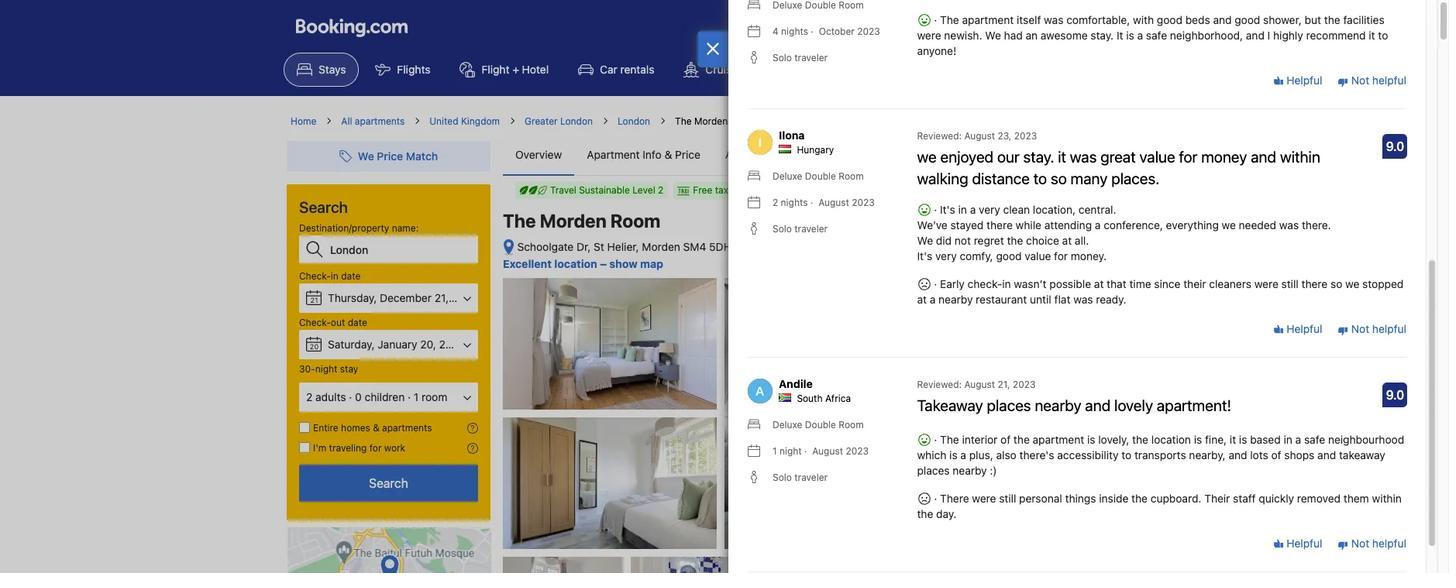 Task type: locate. For each thing, give the bounding box(es) containing it.
1 vertical spatial your
[[1024, 189, 1046, 202]]

helpful button
[[1273, 73, 1323, 89], [1273, 322, 1323, 337], [1273, 537, 1323, 552]]

your for reserve
[[1024, 189, 1046, 202]]

0 vertical spatial reviewed:
[[917, 130, 962, 142]]

nearby,
[[1189, 449, 1226, 462]]

car rentals
[[600, 63, 654, 76]]

amenities
[[725, 148, 775, 161]]

1 horizontal spatial stay.
[[1091, 29, 1114, 42]]

2 vertical spatial not helpful
[[1349, 537, 1407, 551]]

scored 9.0 element
[[1383, 134, 1408, 159], [1383, 383, 1408, 408]]

solo traveler down 1 night · august 2023
[[773, 472, 828, 484]]

nights
[[781, 26, 808, 37], [781, 197, 808, 208]]

the right inside
[[1132, 492, 1148, 505]]

london left (uk)
[[817, 115, 850, 127]]

3 traveler from the top
[[795, 472, 828, 484]]

was inside it's in a very clean location, central. we've stayed there while attending a conference, everything we needed was there. we did not regret the choice at all. it's very comfy, good value for money.
[[1280, 219, 1299, 232]]

1 not helpful button from the top
[[1338, 73, 1407, 89]]

9.0 for we enjoyed our stay. it was great value for money and within walking distance to so many places.
[[1386, 140, 1405, 153]]

0 vertical spatial places
[[987, 397, 1031, 415]]

2 horizontal spatial were
[[1255, 277, 1279, 291]]

1 reviewed: from the top
[[917, 130, 962, 142]]

good right with
[[1157, 13, 1183, 26]]

room up amenities at the top of page
[[731, 115, 756, 127]]

night inside "search" section
[[315, 364, 337, 375]]

for left money
[[1179, 148, 1198, 166]]

2 horizontal spatial london
[[817, 115, 850, 127]]

facilities
[[1344, 13, 1385, 26]]

neighbourhood
[[1328, 433, 1405, 446]]

nearby down plus,
[[953, 464, 987, 477]]

2 helpful button from the top
[[1273, 322, 1323, 337]]

reserve your apartment stay button
[[967, 182, 1139, 210]]

home link
[[291, 115, 316, 129]]

united
[[430, 115, 459, 127], [802, 240, 835, 253]]

the morden room (apartment), london (uk) deals link
[[675, 115, 899, 127]]

1 vertical spatial it
[[1058, 148, 1066, 166]]

comfy,
[[960, 250, 993, 263]]

reviewed: for we
[[917, 130, 962, 142]]

location down the dr,
[[554, 257, 597, 270]]

2 not helpful button from the top
[[1338, 322, 1407, 337]]

not down "recommend"
[[1352, 74, 1370, 87]]

there inside early check-in wasn't possible at that time since their cleaners were still there so we stopped at a nearby restaurant until flat was ready.
[[1302, 277, 1328, 291]]

value up places.
[[1140, 148, 1176, 166]]

booking.com image
[[296, 19, 408, 37]]

1
[[414, 391, 419, 404], [773, 446, 777, 457]]

3 not helpful from the top
[[1349, 537, 1407, 551]]

in inside it's in a very clean location, central. we've stayed there while attending a conference, everything we needed was there. we did not regret the choice at all. it's very comfy, good value for money.
[[958, 203, 967, 216]]

the inside the apartment itself was comfortable, with good beds and good shower, but the facilities were newish. we had an awesome stay. it is a safe neighborhood, and i highly recommend it to anyone!
[[940, 13, 959, 26]]

we inside early check-in wasn't possible at that time since their cleaners were still there so we stopped at a nearby restaurant until flat was ready.
[[1346, 277, 1360, 291]]

helpful for takeaway places nearby and lovely apartment!
[[1284, 537, 1323, 551]]

0 horizontal spatial united
[[430, 115, 459, 127]]

destination/property
[[299, 222, 389, 234]]

your inside button
[[1024, 189, 1046, 202]]

1 vertical spatial location
[[1152, 433, 1191, 446]]

money.
[[1071, 250, 1107, 263]]

stay inside button
[[1105, 189, 1127, 202]]

1 helpful button from the top
[[1273, 73, 1323, 89]]

not helpful for takeaway places nearby and lovely apartment!
[[1349, 537, 1407, 551]]

0 vertical spatial were
[[917, 29, 941, 42]]

united inside schoolgate dr, st helier, morden sm4 5dh, uk, london, united kingdom excellent location – show map
[[802, 240, 835, 253]]

location inside schoolgate dr, st helier, morden sm4 5dh, uk, london, united kingdom excellent location – show map
[[554, 257, 597, 270]]

reviewed: august 21, 2023
[[917, 379, 1036, 391]]

an
[[1026, 29, 1038, 42]]

there's
[[1020, 449, 1054, 462]]

1 horizontal spatial kingdom
[[838, 240, 882, 253]]

2 up london, on the right top of the page
[[773, 197, 778, 208]]

traveler for takeaway
[[795, 472, 828, 484]]

0 vertical spatial traveler
[[795, 52, 828, 64]]

within right them
[[1372, 492, 1402, 505]]

0 vertical spatial still
[[1282, 277, 1299, 291]]

0 vertical spatial room
[[731, 115, 756, 127]]

central.
[[1079, 203, 1116, 216]]

our
[[997, 148, 1020, 166]]

until
[[1030, 293, 1052, 306]]

of right lots
[[1272, 449, 1282, 462]]

a
[[1137, 29, 1143, 42], [970, 203, 976, 216], [1095, 219, 1101, 232], [930, 293, 936, 306], [1296, 433, 1301, 446], [961, 449, 966, 462]]

destination/property name:
[[299, 222, 419, 234]]

very
[[979, 203, 1000, 216], [935, 250, 957, 263]]

1 horizontal spatial of
[[1272, 449, 1282, 462]]

there up regret
[[987, 219, 1013, 232]]

the up which at right
[[940, 433, 959, 446]]

helpful
[[1373, 74, 1407, 87], [1373, 323, 1407, 336], [1373, 537, 1407, 551]]

1 vertical spatial not helpful
[[1349, 323, 1407, 336]]

1 london from the left
[[560, 115, 593, 127]]

1 vertical spatial solo traveler
[[773, 223, 828, 235]]

we inside it's in a very clean location, central. we've stayed there while attending a conference, everything we needed was there. we did not regret the choice at all. it's very comfy, good value for money.
[[1222, 219, 1236, 232]]

car
[[600, 63, 618, 76]]

not helpful down "recommend"
[[1349, 74, 1407, 87]]

was up many
[[1070, 148, 1097, 166]]

location up transports at the right of the page
[[1152, 433, 1191, 446]]

0 horizontal spatial 21,
[[435, 291, 449, 305]]

was left "there."
[[1280, 219, 1299, 232]]

1 not helpful from the top
[[1349, 74, 1407, 87]]

0 vertical spatial within
[[1280, 148, 1321, 166]]

apartment down many
[[1049, 189, 1103, 202]]

united inside united kingdom link
[[430, 115, 459, 127]]

2 solo traveler from the top
[[773, 223, 828, 235]]

date right out
[[348, 317, 367, 329]]

august
[[965, 130, 995, 142], [819, 197, 849, 208], [965, 379, 995, 391], [813, 446, 843, 457]]

3 solo from the top
[[773, 472, 792, 484]]

0 vertical spatial at
[[1062, 234, 1072, 247]]

the morden room (apartment), london (uk) deals
[[675, 115, 899, 127]]

london,
[[759, 240, 799, 253]]

rentals
[[620, 63, 654, 76]]

0 horizontal spatial places
[[917, 464, 950, 477]]

which
[[917, 449, 947, 462]]

0 vertical spatial helpful
[[1284, 74, 1323, 87]]

the down while at the top
[[1007, 234, 1023, 247]]

was up the awesome
[[1044, 13, 1064, 26]]

walking
[[917, 170, 968, 188]]

with
[[1133, 13, 1154, 26]]

staff
[[1233, 492, 1256, 505]]

search down work
[[369, 477, 408, 491]]

2 check- from the top
[[299, 317, 331, 329]]

at inside it's in a very clean location, central. we've stayed there while attending a conference, everything we needed was there. we did not regret the choice at all. it's very comfy, good value for money.
[[1062, 234, 1072, 247]]

nearby inside the interior of the apartment is lovely, the location is fine,  it is based in a safe neighbourhood which is a plus, also there's accessibility to transports nearby, and lots of shops and takeaway places nearby :)
[[953, 464, 987, 477]]

2 right the level
[[658, 184, 664, 196]]

21, for august
[[998, 379, 1010, 391]]

solo down 1 night · august 2023
[[773, 472, 792, 484]]

there
[[987, 219, 1013, 232], [1302, 277, 1328, 291]]

0 vertical spatial it's
[[940, 203, 955, 216]]

apartment up there's
[[1033, 433, 1084, 446]]

3 helpful from the top
[[1284, 537, 1323, 551]]

2 vertical spatial apartment
[[1033, 433, 1084, 446]]

1 inside the 'list of reviews' region
[[773, 446, 777, 457]]

solo traveler for takeaway
[[773, 472, 828, 484]]

21, right "december"
[[435, 291, 449, 305]]

click to open map view image
[[503, 239, 515, 256]]

0 horizontal spatial 1
[[414, 391, 419, 404]]

not for we enjoyed our stay. it was great value for money and within walking distance to so many places.
[[1352, 323, 1370, 336]]

0 horizontal spatial value
[[1025, 250, 1051, 263]]

flights
[[397, 63, 431, 76]]

lots
[[1250, 449, 1269, 462]]

1 vertical spatial there
[[1302, 277, 1328, 291]]

their
[[1205, 492, 1230, 505]]

safe inside the apartment itself was comfortable, with good beds and good shower, but the facilities were newish. we had an awesome stay. it is a safe neighborhood, and i highly recommend it to anyone!
[[1146, 29, 1167, 42]]

2 helpful from the top
[[1284, 323, 1323, 336]]

2 9.0 from the top
[[1386, 388, 1405, 402]]

room for the morden room
[[611, 210, 661, 232]]

money
[[1201, 148, 1247, 166]]

guest reviews (3)
[[884, 148, 972, 161]]

+
[[512, 63, 519, 76]]

1 vertical spatial nights
[[781, 197, 808, 208]]

2 reviewed: from the top
[[917, 379, 962, 391]]

1 vertical spatial not helpful button
[[1338, 322, 1407, 337]]

1 horizontal spatial we
[[1222, 219, 1236, 232]]

safe up shops
[[1304, 433, 1325, 446]]

2 not from the top
[[1352, 323, 1370, 336]]

night down 20
[[315, 364, 337, 375]]

2 vertical spatial 2
[[306, 391, 313, 404]]

things
[[1065, 492, 1096, 505]]

removed
[[1297, 492, 1341, 505]]

good inside it's in a very clean location, central. we've stayed there while attending a conference, everything we needed was there. we did not regret the choice at all. it's very comfy, good value for money.
[[996, 250, 1022, 263]]

0 vertical spatial scored 9.0 element
[[1383, 134, 1408, 159]]

3 not helpful button from the top
[[1338, 537, 1407, 552]]

neighborhood,
[[1170, 29, 1243, 42]]

1 scored 9.0 element from the top
[[1383, 134, 1408, 159]]

night inside the 'list of reviews' region
[[780, 446, 802, 457]]

in up shops
[[1284, 433, 1293, 446]]

1 9.0 from the top
[[1386, 140, 1405, 153]]

0 horizontal spatial we
[[917, 234, 933, 247]]

0 vertical spatial there
[[987, 219, 1013, 232]]

2023 right october
[[857, 26, 880, 37]]

0 vertical spatial not
[[1352, 74, 1370, 87]]

1 horizontal spatial it
[[1230, 433, 1236, 446]]

2 horizontal spatial 2
[[773, 197, 778, 208]]

for down choice
[[1054, 250, 1068, 263]]

your for list
[[915, 21, 941, 35]]

still inside 'there were still personal things inside the cupboard. their staff quickly removed them within the day.'
[[999, 492, 1016, 505]]

1 horizontal spatial good
[[1157, 13, 1183, 26]]

comfortable,
[[1067, 13, 1130, 26]]

1 vertical spatial value
[[1025, 250, 1051, 263]]

1 solo traveler from the top
[[773, 52, 828, 64]]

1 inside button
[[414, 391, 419, 404]]

0 horizontal spatial good
[[996, 250, 1022, 263]]

1 vertical spatial within
[[1372, 492, 1402, 505]]

stay. inside the apartment itself was comfortable, with good beds and good shower, but the facilities were newish. we had an awesome stay. it is a safe neighborhood, and i highly recommend it to anyone!
[[1091, 29, 1114, 42]]

so left stopped
[[1331, 277, 1343, 291]]

21, inside the 'list of reviews' region
[[998, 379, 1010, 391]]

was inside the apartment itself was comfortable, with good beds and good shower, but the facilities were newish. we had an awesome stay. it is a safe neighborhood, and i highly recommend it to anyone!
[[1044, 13, 1064, 26]]

the
[[940, 13, 959, 26], [675, 115, 692, 127], [503, 210, 536, 232], [940, 433, 959, 446]]

and left lots
[[1229, 449, 1247, 462]]

1 vertical spatial places
[[917, 464, 950, 477]]

:)
[[990, 464, 997, 477]]

the inside the interior of the apartment is lovely, the location is fine,  it is based in a safe neighbourhood which is a plus, also there's accessibility to transports nearby, and lots of shops and takeaway places nearby :)
[[940, 433, 959, 446]]

for inside it's in a very clean location, central. we've stayed there while attending a conference, everything we needed was there. we did not regret the choice at all. it's very comfy, good value for money.
[[1054, 250, 1068, 263]]

in inside "search" section
[[331, 270, 339, 282]]

level
[[633, 184, 655, 196]]

2 horizontal spatial for
[[1179, 148, 1198, 166]]

kingdom
[[461, 115, 500, 127], [838, 240, 882, 253]]

places down reviewed: august 21, 2023
[[987, 397, 1031, 415]]

0 vertical spatial we
[[985, 29, 1001, 42]]

morden up map
[[642, 240, 680, 253]]

dr,
[[577, 240, 591, 253]]

1 horizontal spatial were
[[972, 492, 996, 505]]

0 vertical spatial we
[[917, 148, 937, 166]]

· right children
[[408, 391, 411, 404]]

it
[[1369, 29, 1375, 42], [1058, 148, 1066, 166], [1230, 433, 1236, 446]]

we down we've
[[917, 234, 933, 247]]

0 horizontal spatial still
[[999, 492, 1016, 505]]

1 vertical spatial reviewed:
[[917, 379, 962, 391]]

traveler down 2 nights · august 2023
[[795, 223, 828, 235]]

and right money
[[1251, 148, 1277, 166]]

children
[[365, 391, 405, 404]]

in up restaurant at the bottom
[[1002, 277, 1011, 291]]

the for the interior of the apartment is lovely, the location is fine,  it is based in a safe neighbourhood which is a plus, also there's accessibility to transports nearby, and lots of shops and takeaway places nearby :)
[[940, 433, 959, 446]]

and up neighborhood,
[[1213, 13, 1232, 26]]

so
[[1051, 170, 1067, 188], [1331, 277, 1343, 291]]

3 not from the top
[[1352, 537, 1370, 551]]

2 for 2 nights · august 2023
[[773, 197, 778, 208]]

2 not helpful from the top
[[1349, 323, 1407, 336]]

2 horizontal spatial to
[[1378, 29, 1388, 42]]

stay
[[1105, 189, 1127, 202], [340, 364, 358, 375]]

0 vertical spatial solo traveler
[[773, 52, 828, 64]]

1 horizontal spatial value
[[1140, 148, 1176, 166]]

list your property
[[891, 21, 994, 35]]

overview link
[[503, 135, 574, 175]]

0 vertical spatial solo
[[773, 52, 792, 64]]

1 vertical spatial not
[[1352, 323, 1370, 336]]

2 helpful from the top
[[1373, 323, 1407, 336]]

it's down we've
[[917, 250, 933, 263]]

1 vertical spatial we
[[917, 234, 933, 247]]

0 horizontal spatial were
[[917, 29, 941, 42]]

3 helpful from the top
[[1373, 537, 1407, 551]]

1 vertical spatial helpful
[[1284, 323, 1323, 336]]

&
[[665, 148, 672, 161], [373, 422, 380, 434]]

it up reserve your apartment stay
[[1058, 148, 1066, 166]]

1 vertical spatial kingdom
[[838, 240, 882, 253]]

& right homes
[[373, 422, 380, 434]]

list of reviews region
[[739, 0, 1416, 573]]

stay up the central.
[[1105, 189, 1127, 202]]

apartment inside the apartment itself was comfortable, with good beds and good shower, but the facilities were newish. we had an awesome stay. it is a safe neighborhood, and i highly recommend it to anyone!
[[962, 13, 1014, 26]]

it inside the interior of the apartment is lovely, the location is fine,  it is based in a safe neighbourhood which is a plus, also there's accessibility to transports nearby, and lots of shops and takeaway places nearby :)
[[1230, 433, 1236, 446]]

2 london from the left
[[618, 115, 650, 127]]

it's
[[940, 203, 955, 216], [917, 250, 933, 263]]

1 horizontal spatial very
[[979, 203, 1000, 216]]

there inside it's in a very clean location, central. we've stayed there while attending a conference, everything we needed was there. we did not regret the choice at all. it's very comfy, good value for money.
[[987, 219, 1013, 232]]

of up also
[[1001, 433, 1011, 446]]

time
[[1130, 277, 1151, 291]]

room up helier,
[[611, 210, 661, 232]]

2
[[658, 184, 664, 196], [773, 197, 778, 208], [306, 391, 313, 404]]

the up newish.
[[940, 13, 959, 26]]

very down reserve
[[979, 203, 1000, 216]]

august down house rules link
[[819, 197, 849, 208]]

solo traveler up london, on the right top of the page
[[773, 223, 828, 235]]

check- for out
[[299, 317, 331, 329]]

so inside we enjoyed our stay. it was great value for money and within walking distance to so many places.
[[1051, 170, 1067, 188]]

1 horizontal spatial morden
[[642, 240, 680, 253]]

1 horizontal spatial united
[[802, 240, 835, 253]]

1 vertical spatial were
[[1255, 277, 1279, 291]]

0 vertical spatial &
[[665, 148, 672, 161]]

2 traveler from the top
[[795, 223, 828, 235]]

0 vertical spatial very
[[979, 203, 1000, 216]]

helpful button for takeaway places nearby and lovely apartment!
[[1273, 537, 1323, 552]]

show
[[609, 257, 638, 270]]

helpful for takeaway places nearby and lovely apartment!
[[1373, 537, 1407, 551]]

0 vertical spatial 21,
[[435, 291, 449, 305]]

0 horizontal spatial it's
[[917, 250, 933, 263]]

is right which at right
[[950, 449, 958, 462]]

in for check-
[[331, 270, 339, 282]]

apartment inside button
[[1049, 189, 1103, 202]]

3 helpful button from the top
[[1273, 537, 1323, 552]]

plus,
[[969, 449, 993, 462]]

30-night stay
[[299, 364, 358, 375]]

0 horizontal spatial within
[[1280, 148, 1321, 166]]

search inside search button
[[369, 477, 408, 491]]

not helpful button down them
[[1338, 537, 1407, 552]]

a inside early check-in wasn't possible at that time since their cleaners were still there so we stopped at a nearby restaurant until flat was ready.
[[930, 293, 936, 306]]

· up we've
[[931, 203, 940, 216]]

3 london from the left
[[817, 115, 850, 127]]

we inside the apartment itself was comfortable, with good beds and good shower, but the facilities were newish. we had an awesome stay. it is a safe neighborhood, and i highly recommend it to anyone!
[[985, 29, 1001, 42]]

stay. inside we enjoyed our stay. it was great value for money and within walking distance to so many places.
[[1024, 148, 1054, 166]]

we left had at the right top
[[985, 29, 1001, 42]]

1 vertical spatial search
[[369, 477, 408, 491]]

united right london, on the right top of the page
[[802, 240, 835, 253]]

august down south africa
[[813, 446, 843, 457]]

the up there's
[[1014, 433, 1030, 446]]

2 vertical spatial not helpful button
[[1338, 537, 1407, 552]]

in up thursday,
[[331, 270, 339, 282]]

1 horizontal spatial &
[[665, 148, 672, 161]]

1 vertical spatial apartments
[[382, 422, 432, 434]]

the up click to open map view icon
[[503, 210, 536, 232]]

1 horizontal spatial stay
[[1105, 189, 1127, 202]]

stay. right our
[[1024, 148, 1054, 166]]

& inside "search" section
[[373, 422, 380, 434]]

0 horizontal spatial to
[[1034, 170, 1047, 188]]

in right sign
[[1112, 21, 1121, 34]]

1 vertical spatial stay.
[[1024, 148, 1054, 166]]

nights for 2
[[781, 197, 808, 208]]

register link
[[1009, 14, 1071, 42]]

2 inside the 'list of reviews' region
[[773, 197, 778, 208]]

location,
[[1033, 203, 1076, 216]]

1 vertical spatial traveler
[[795, 223, 828, 235]]

we inside we enjoyed our stay. it was great value for money and within walking distance to so many places.
[[917, 148, 937, 166]]

1 vertical spatial very
[[935, 250, 957, 263]]

to up reserve your apartment stay
[[1034, 170, 1047, 188]]

check- down 21
[[299, 317, 331, 329]]

3 solo traveler from the top
[[773, 472, 828, 484]]

places.
[[1112, 170, 1160, 188]]

search
[[299, 198, 348, 216], [369, 477, 408, 491]]

1 vertical spatial helpful
[[1373, 323, 1407, 336]]

traveler down 4 nights · october 2023
[[795, 52, 828, 64]]

it
[[1117, 29, 1123, 42]]

not helpful button down stopped
[[1338, 322, 1407, 337]]

1 vertical spatial at
[[1094, 277, 1104, 291]]

1 helpful from the top
[[1284, 74, 1323, 87]]

2 nights · august 2023
[[773, 197, 875, 208]]

9.0 for takeaway places nearby and lovely apartment!
[[1386, 388, 1405, 402]]

0 vertical spatial value
[[1140, 148, 1176, 166]]

nearby down early
[[939, 293, 973, 306]]

good left shower,
[[1235, 13, 1261, 26]]

1 vertical spatial 9.0
[[1386, 388, 1405, 402]]

0 horizontal spatial location
[[554, 257, 597, 270]]

2 vertical spatial to
[[1122, 449, 1132, 462]]

1 vertical spatial room
[[611, 210, 661, 232]]

nearby
[[939, 293, 973, 306], [1035, 397, 1082, 415], [953, 464, 987, 477]]

2 solo from the top
[[773, 223, 792, 235]]

9.0
[[1386, 140, 1405, 153], [1386, 388, 1405, 402]]

night down south
[[780, 446, 802, 457]]

2 horizontal spatial morden
[[694, 115, 728, 127]]

0 vertical spatial your
[[915, 21, 941, 35]]

2 vertical spatial were
[[972, 492, 996, 505]]

it inside the apartment itself was comfortable, with good beds and good shower, but the facilities were newish. we had an awesome stay. it is a safe neighborhood, and i highly recommend it to anyone!
[[1369, 29, 1375, 42]]

1 night · august 2023
[[773, 446, 869, 457]]

21, inside "search" section
[[435, 291, 449, 305]]

were up anyone!
[[917, 29, 941, 42]]

1 check- from the top
[[299, 270, 331, 282]]

still left personal
[[999, 492, 1016, 505]]

20
[[310, 343, 319, 351]]

is left fine,
[[1194, 433, 1202, 446]]

nights right 4
[[781, 26, 808, 37]]

possible
[[1050, 277, 1091, 291]]

uk,
[[738, 240, 756, 253]]

your up anyone!
[[915, 21, 941, 35]]

21,
[[435, 291, 449, 305], [998, 379, 1010, 391]]

kingdom down flight
[[461, 115, 500, 127]]

23,
[[998, 130, 1012, 142]]

1 vertical spatial &
[[373, 422, 380, 434]]

check-out date
[[299, 317, 367, 329]]

helpful
[[1284, 74, 1323, 87], [1284, 323, 1323, 336], [1284, 537, 1323, 551]]

it right fine,
[[1230, 433, 1236, 446]]

0 vertical spatial for
[[1179, 148, 1198, 166]]

to inside we enjoyed our stay. it was great value for money and within walking distance to so many places.
[[1034, 170, 1047, 188]]

0 horizontal spatial of
[[1001, 433, 1011, 446]]

entire
[[313, 422, 338, 434]]

0 vertical spatial 9.0
[[1386, 140, 1405, 153]]

2023 down africa
[[846, 446, 869, 457]]

excellent
[[503, 257, 552, 270]]

reviewed: up takeaway
[[917, 379, 962, 391]]

solo traveler down 4
[[773, 52, 828, 64]]

within inside we enjoyed our stay. it was great value for money and within walking distance to so many places.
[[1280, 148, 1321, 166]]

still right cleaners
[[1282, 277, 1299, 291]]

& for apartments
[[373, 422, 380, 434]]

0 vertical spatial 2
[[658, 184, 664, 196]]

nights up london, on the right top of the page
[[781, 197, 808, 208]]

& right info
[[665, 148, 672, 161]]

morden for the morden room (apartment), london (uk) deals
[[694, 115, 728, 127]]

1 vertical spatial united
[[802, 240, 835, 253]]

adults
[[316, 391, 346, 404]]

good down regret
[[996, 250, 1022, 263]]

were down :)
[[972, 492, 996, 505]]

search up destination/property in the top of the page
[[299, 198, 348, 216]]

there.
[[1302, 219, 1331, 232]]

2 vertical spatial solo traveler
[[773, 472, 828, 484]]

to down 'lovely,'
[[1122, 449, 1132, 462]]

2 inside button
[[306, 391, 313, 404]]

places inside the interior of the apartment is lovely, the location is fine,  it is based in a safe neighbourhood which is a plus, also there's accessibility to transports nearby, and lots of shops and takeaway places nearby :)
[[917, 464, 950, 477]]

schoolgate
[[517, 240, 574, 253]]

& for price
[[665, 148, 672, 161]]

we up the "walking"
[[917, 148, 937, 166]]

solo for we
[[773, 223, 792, 235]]

2 vertical spatial at
[[917, 293, 927, 306]]

your up the clean
[[1024, 189, 1046, 202]]

lovely
[[1115, 397, 1153, 415]]

2 scored 9.0 element from the top
[[1383, 383, 1408, 408]]

1 horizontal spatial for
[[1054, 250, 1068, 263]]

reviewed: august 23, 2023
[[917, 130, 1037, 142]]

october
[[819, 26, 855, 37]]

morden up the dr,
[[540, 210, 607, 232]]

0 horizontal spatial there
[[987, 219, 1013, 232]]

solo traveler for we
[[773, 223, 828, 235]]

to inside the apartment itself was comfortable, with good beds and good shower, but the facilities were newish. we had an awesome stay. it is a safe neighborhood, and i highly recommend it to anyone!
[[1378, 29, 1388, 42]]



Task type: describe. For each thing, give the bounding box(es) containing it.
were inside early check-in wasn't possible at that time since their cleaners were still there so we stopped at a nearby restaurant until flat was ready.
[[1255, 277, 1279, 291]]

21, for december
[[435, 291, 449, 305]]

stay inside "search" section
[[340, 364, 358, 375]]

highly
[[1273, 29, 1303, 42]]

room
[[422, 391, 447, 404]]

· left october
[[811, 26, 814, 37]]

reviewed: for takeaway
[[917, 379, 962, 391]]

clean
[[1003, 203, 1030, 216]]

value inside it's in a very clean location, central. we've stayed there while attending a conference, everything we needed was there. we did not regret the choice at all. it's very comfy, good value for money.
[[1025, 250, 1051, 263]]

ready.
[[1096, 293, 1127, 306]]

st
[[594, 240, 604, 253]]

not
[[955, 234, 971, 247]]

africa
[[825, 393, 851, 405]]

december
[[380, 291, 432, 305]]

name:
[[392, 222, 419, 234]]

august up takeaway
[[965, 379, 995, 391]]

safe inside the interior of the apartment is lovely, the location is fine,  it is based in a safe neighbourhood which is a plus, also there's accessibility to transports nearby, and lots of shops and takeaway places nearby :)
[[1304, 433, 1325, 446]]

night for 1
[[780, 446, 802, 457]]

travel
[[550, 184, 577, 196]]

the up transports at the right of the page
[[1132, 433, 1149, 446]]

in for it's
[[958, 203, 967, 216]]

were inside the apartment itself was comfortable, with good beds and good shower, but the facilities were newish. we had an awesome stay. it is a safe neighborhood, and i highly recommend it to anyone!
[[917, 29, 941, 42]]

2 adults · 0 children · 1 room button
[[299, 383, 478, 412]]

guest reviews (3) link
[[871, 135, 984, 175]]

house rules link
[[787, 135, 871, 175]]

solo for takeaway
[[773, 472, 792, 484]]

i
[[1268, 29, 1271, 42]]

the morden room
[[503, 210, 661, 232]]

taxi
[[715, 184, 731, 196]]

we for stayed
[[1222, 219, 1236, 232]]

it's in a very clean location, central. we've stayed there while attending a conference, everything we needed was there. we did not regret the choice at all. it's very comfy, good value for money.
[[917, 203, 1331, 263]]

overview
[[515, 148, 562, 161]]

20,
[[420, 338, 436, 351]]

morden inside schoolgate dr, st helier, morden sm4 5dh, uk, london, united kingdom excellent location – show map
[[642, 240, 680, 253]]

out
[[331, 317, 345, 329]]

guest
[[884, 148, 913, 161]]

not helpful for we enjoyed our stay. it was great value for money and within walking distance to so many places.
[[1349, 323, 1407, 336]]

· up which at right
[[931, 433, 940, 446]]

(3)
[[957, 148, 972, 161]]

0 vertical spatial search
[[299, 198, 348, 216]]

so inside early check-in wasn't possible at that time since their cleaners were still there so we stopped at a nearby restaurant until flat was ready.
[[1331, 277, 1343, 291]]

all apartments link
[[341, 115, 405, 129]]

1 not from the top
[[1352, 74, 1370, 87]]

flight + hotel
[[482, 63, 549, 76]]

south
[[797, 393, 823, 405]]

in inside early check-in wasn't possible at that time since their cleaners were still there so we stopped at a nearby restaurant until flat was ready.
[[1002, 277, 1011, 291]]

ilona
[[779, 129, 805, 142]]

deals
[[875, 115, 899, 127]]

hotel
[[522, 63, 549, 76]]

helier,
[[607, 240, 639, 253]]

not helpful button for takeaway places nearby and lovely apartment!
[[1338, 537, 1407, 552]]

· left 0
[[349, 391, 352, 404]]

their
[[1184, 277, 1206, 291]]

flat
[[1055, 293, 1071, 306]]

sm4
[[683, 240, 706, 253]]

and left lovely
[[1085, 397, 1111, 415]]

the left day.
[[917, 508, 933, 521]]

rules
[[835, 148, 859, 161]]

0 horizontal spatial kingdom
[[461, 115, 500, 127]]

and right shops
[[1318, 449, 1336, 462]]

1 horizontal spatial places
[[987, 397, 1031, 415]]

still inside early check-in wasn't possible at that time since their cleaners were still there so we stopped at a nearby restaurant until flat was ready.
[[1282, 277, 1299, 291]]

apartments inside "search" section
[[382, 422, 432, 434]]

· down south
[[805, 446, 807, 457]]

sustainable
[[579, 184, 630, 196]]

not helpful button for we enjoyed our stay. it was great value for money and within walking distance to so many places.
[[1338, 322, 1407, 337]]

date for check-in date
[[341, 270, 361, 282]]

apartment!
[[1157, 397, 1232, 415]]

takeaway
[[917, 397, 983, 415]]

apartment inside the interior of the apartment is lovely, the location is fine,  it is based in a safe neighbourhood which is a plus, also there's accessibility to transports nearby, and lots of shops and takeaway places nearby :)
[[1033, 433, 1084, 446]]

· down house
[[811, 197, 813, 208]]

lovely,
[[1098, 433, 1130, 446]]

1 vertical spatial it's
[[917, 250, 933, 263]]

2024
[[439, 338, 465, 351]]

sign in
[[1086, 21, 1121, 34]]

night for 30-
[[315, 364, 337, 375]]

helpful for we enjoyed our stay. it was great value for money and within walking distance to so many places.
[[1284, 323, 1323, 336]]

accessibility
[[1057, 449, 1119, 462]]

early check-in wasn't possible at that time since their cleaners were still there so we stopped at a nearby restaurant until flat was ready.
[[917, 277, 1404, 306]]

check- for in
[[299, 270, 331, 282]]

enjoyed
[[940, 148, 994, 166]]

great
[[1101, 148, 1136, 166]]

we for since
[[1346, 277, 1360, 291]]

21
[[310, 296, 318, 305]]

it inside we enjoyed our stay. it was great value for money and within walking distance to so many places.
[[1058, 148, 1066, 166]]

not for takeaway places nearby and lovely apartment!
[[1352, 537, 1370, 551]]

helpful button for we enjoyed our stay. it was great value for money and within walking distance to so many places.
[[1273, 322, 1323, 337]]

flight
[[482, 63, 510, 76]]

traveler for we
[[795, 223, 828, 235]]

was inside early check-in wasn't possible at that time since their cleaners were still there so we stopped at a nearby restaurant until flat was ready.
[[1074, 293, 1093, 306]]

1 traveler from the top
[[795, 52, 828, 64]]

helpful for we enjoyed our stay. it was great value for money and within walking distance to so many places.
[[1373, 323, 1407, 336]]

we inside it's in a very clean location, central. we've stayed there while attending a conference, everything we needed was there. we did not regret the choice at all. it's very comfy, good value for money.
[[917, 234, 933, 247]]

distance
[[972, 170, 1030, 188]]

scored 9.0 element for takeaway places nearby and lovely apartment!
[[1383, 383, 1408, 408]]

cupboard.
[[1151, 492, 1202, 505]]

date for check-out date
[[348, 317, 367, 329]]

2023 inside "search" section
[[452, 291, 478, 305]]

for inside we enjoyed our stay. it was great value for money and within walking distance to so many places.
[[1179, 148, 1198, 166]]

close image
[[706, 43, 720, 55]]

value inside we enjoyed our stay. it was great value for money and within walking distance to so many places.
[[1140, 148, 1176, 166]]

but
[[1305, 13, 1321, 26]]

many
[[1071, 170, 1108, 188]]

2023 up 'takeaway places nearby and lovely apartment!'
[[1013, 379, 1036, 391]]

reserve
[[980, 189, 1021, 202]]

in for sign
[[1112, 21, 1121, 34]]

2023 down rules
[[852, 197, 875, 208]]

thursday, december 21, 2023
[[328, 291, 478, 305]]

house
[[800, 148, 832, 161]]

thursday,
[[328, 291, 377, 305]]

and left i
[[1246, 29, 1265, 42]]

were inside 'there were still personal things inside the cupboard. their staff quickly removed them within the day.'
[[972, 492, 996, 505]]

home
[[291, 115, 316, 127]]

2 horizontal spatial good
[[1235, 13, 1261, 26]]

cleaners
[[1209, 277, 1252, 291]]

for inside "search" section
[[369, 443, 382, 454]]

beds
[[1186, 13, 1210, 26]]

is left based
[[1239, 433, 1247, 446]]

scored 9.0 element for we enjoyed our stay. it was great value for money and within walking distance to so many places.
[[1383, 134, 1408, 159]]

the for the apartment itself was comfortable, with good beds and good shower, but the facilities were newish. we had an awesome stay. it is a safe neighborhood, and i highly recommend it to anyone!
[[940, 13, 959, 26]]

2023 right 23,
[[1014, 130, 1037, 142]]

list
[[891, 21, 912, 35]]

i'm
[[313, 443, 326, 454]]

based
[[1250, 433, 1281, 446]]

–
[[600, 257, 607, 270]]

is up accessibility
[[1087, 433, 1096, 446]]

nearby inside early check-in wasn't possible at that time since their cleaners were still there so we stopped at a nearby restaurant until flat was ready.
[[939, 293, 973, 306]]

location inside the interior of the apartment is lovely, the location is fine,  it is based in a safe neighbourhood which is a plus, also there's accessibility to transports nearby, and lots of shops and takeaway places nearby :)
[[1152, 433, 1191, 446]]

0 vertical spatial of
[[1001, 433, 1011, 446]]

since
[[1154, 277, 1181, 291]]

car rentals link
[[565, 53, 668, 87]]

1 vertical spatial of
[[1272, 449, 1282, 462]]

travel sustainable level 2
[[550, 184, 664, 196]]

nights for 4
[[781, 26, 808, 37]]

the interior of the apartment is lovely, the location is fine,  it is based in a safe neighbourhood which is a plus, also there's accessibility to transports nearby, and lots of shops and takeaway places nearby :)
[[917, 433, 1405, 477]]

search section
[[281, 129, 497, 574]]

kingdom inside schoolgate dr, st helier, morden sm4 5dh, uk, london, united kingdom excellent location – show map
[[838, 240, 882, 253]]

within inside 'there were still personal things inside the cupboard. their staff quickly removed them within the day.'
[[1372, 492, 1402, 505]]

and inside we enjoyed our stay. it was great value for money and within walking distance to so many places.
[[1251, 148, 1277, 166]]

1 solo from the top
[[773, 52, 792, 64]]

apartments inside 'link'
[[355, 115, 405, 127]]

the inside the apartment itself was comfortable, with good beds and good shower, but the facilities were newish. we had an awesome stay. it is a safe neighborhood, and i highly recommend it to anyone!
[[1324, 13, 1341, 26]]

reserve your apartment stay
[[980, 189, 1127, 202]]

there were still personal things inside the cupboard. their staff quickly removed them within the day.
[[917, 492, 1402, 521]]

the for the morden room (apartment), london (uk) deals
[[675, 115, 692, 127]]

while
[[1016, 219, 1042, 232]]

the for the morden room
[[503, 210, 536, 232]]

in inside the interior of the apartment is lovely, the location is fine,  it is based in a safe neighbourhood which is a plus, also there's accessibility to transports nearby, and lots of shops and takeaway places nearby :)
[[1284, 433, 1293, 446]]

greater
[[525, 115, 558, 127]]

newish.
[[944, 29, 982, 42]]

1 helpful from the top
[[1373, 74, 1407, 87]]

traveling
[[329, 443, 367, 454]]

everything
[[1166, 219, 1219, 232]]

stayed
[[951, 219, 984, 232]]

· up anyone!
[[931, 13, 940, 26]]

august up (3)
[[965, 130, 995, 142]]

a inside the apartment itself was comfortable, with good beds and good shower, but the facilities were newish. we had an awesome stay. it is a safe neighborhood, and i highly recommend it to anyone!
[[1137, 29, 1143, 42]]

price
[[675, 148, 701, 161]]

2 for 2 adults · 0 children · 1 room
[[306, 391, 313, 404]]

january
[[378, 338, 417, 351]]

· down 'did'
[[931, 277, 940, 291]]

is inside the apartment itself was comfortable, with good beds and good shower, but the facilities were newish. we had an awesome stay. it is a safe neighborhood, and i highly recommend it to anyone!
[[1126, 29, 1134, 42]]

to inside the interior of the apartment is lovely, the location is fine,  it is based in a safe neighbourhood which is a plus, also there's accessibility to transports nearby, and lots of shops and takeaway places nearby :)
[[1122, 449, 1132, 462]]

1 horizontal spatial it's
[[940, 203, 955, 216]]

1 vertical spatial nearby
[[1035, 397, 1082, 415]]

london link
[[618, 115, 650, 129]]

· up day.
[[931, 492, 940, 505]]

0 horizontal spatial very
[[935, 250, 957, 263]]

0 horizontal spatial at
[[917, 293, 927, 306]]

free
[[693, 184, 713, 196]]

the inside it's in a very clean location, central. we've stayed there while attending a conference, everything we needed was there. we did not regret the choice at all. it's very comfy, good value for money.
[[1007, 234, 1023, 247]]

cruises link
[[671, 53, 756, 87]]

day.
[[936, 508, 957, 521]]

all apartments
[[341, 115, 405, 127]]

morden for the morden room
[[540, 210, 607, 232]]

room for the morden room (apartment), london (uk) deals
[[731, 115, 756, 127]]

was inside we enjoyed our stay. it was great value for money and within walking distance to so many places.
[[1070, 148, 1097, 166]]

flights link
[[362, 53, 444, 87]]

had
[[1004, 29, 1023, 42]]

property
[[944, 21, 994, 35]]



Task type: vqa. For each thing, say whether or not it's contained in the screenshot.
We to the top
yes



